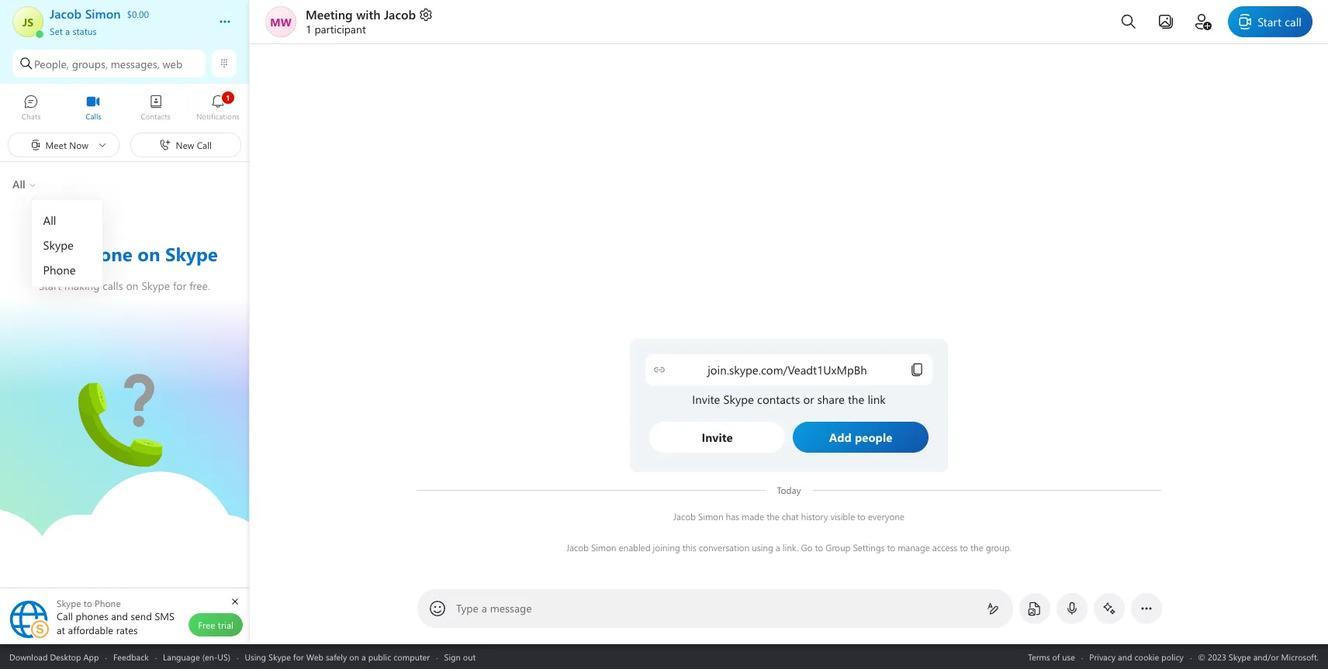 Task type: vqa. For each thing, say whether or not it's contained in the screenshot.
'A' associated with funny
no



Task type: describe. For each thing, give the bounding box(es) containing it.
message
[[490, 602, 532, 616]]

groups,
[[72, 56, 108, 71]]

set a status button
[[50, 22, 203, 37]]

jacob simon has made the chat history visible to everyone
[[674, 511, 905, 523]]

canyoutalk
[[78, 374, 137, 390]]

meeting with jacob
[[306, 6, 416, 23]]

terms
[[1029, 652, 1051, 663]]

with
[[356, 6, 381, 23]]

to right 'access'
[[960, 542, 969, 554]]

chat
[[782, 511, 799, 523]]

a right type
[[482, 602, 487, 616]]

type
[[456, 602, 479, 616]]

a left link. on the bottom right
[[776, 542, 781, 554]]

0 horizontal spatial the
[[767, 511, 780, 523]]

link.
[[783, 542, 799, 554]]

download desktop app
[[9, 652, 99, 663]]

feedback link
[[113, 652, 149, 663]]

type a message
[[456, 602, 532, 616]]

set a status
[[50, 25, 97, 37]]

group
[[826, 542, 851, 554]]

computer
[[394, 652, 430, 663]]

enabled
[[619, 542, 651, 554]]

history
[[802, 511, 829, 523]]

to right settings
[[888, 542, 896, 554]]

app
[[83, 652, 99, 663]]

to right visible at the right bottom of page
[[858, 511, 866, 523]]

for
[[293, 652, 304, 663]]

meeting with jacob button
[[306, 6, 434, 23]]

terms of use
[[1029, 652, 1076, 663]]

cookie
[[1135, 652, 1160, 663]]

status
[[72, 25, 97, 37]]

meeting
[[306, 6, 353, 23]]

conversation
[[699, 542, 750, 554]]

visible
[[831, 511, 855, 523]]

manage
[[898, 542, 931, 554]]

has
[[726, 511, 740, 523]]

of
[[1053, 652, 1061, 663]]

made
[[742, 511, 765, 523]]

download desktop app link
[[9, 652, 99, 663]]

sign out link
[[444, 652, 476, 663]]

access
[[933, 542, 958, 554]]

public
[[368, 652, 391, 663]]

settings
[[853, 542, 885, 554]]



Task type: locate. For each thing, give the bounding box(es) containing it.
1 vertical spatial jacob
[[674, 511, 696, 523]]

use
[[1063, 652, 1076, 663]]

(en-
[[202, 652, 218, 663]]

simon left the has
[[699, 511, 724, 523]]

a right set
[[65, 25, 70, 37]]

language (en-us) link
[[163, 652, 231, 663]]

0 vertical spatial the
[[767, 511, 780, 523]]

skype
[[269, 652, 291, 663]]

sign out
[[444, 652, 476, 663]]

out
[[463, 652, 476, 663]]

using skype for web safely on a public computer link
[[245, 652, 430, 663]]

1 horizontal spatial jacob
[[567, 542, 589, 554]]

group.
[[986, 542, 1012, 554]]

the left chat
[[767, 511, 780, 523]]

1 horizontal spatial simon
[[699, 511, 724, 523]]

us)
[[218, 652, 231, 663]]

to
[[858, 511, 866, 523], [815, 542, 824, 554], [888, 542, 896, 554], [960, 542, 969, 554]]

web
[[163, 56, 183, 71]]

using
[[752, 542, 774, 554]]

people,
[[34, 56, 69, 71]]

using skype for web safely on a public computer
[[245, 652, 430, 663]]

safely
[[326, 652, 347, 663]]

tab list
[[0, 88, 249, 130]]

jacob for jacob simon enabled joining this conversation using a link. go to group settings to manage access to the group.
[[567, 542, 589, 554]]

desktop
[[50, 652, 81, 663]]

a right on
[[362, 652, 366, 663]]

2 vertical spatial jacob
[[567, 542, 589, 554]]

0 horizontal spatial jacob
[[384, 6, 416, 23]]

jacob left enabled at the left of the page
[[567, 542, 589, 554]]

privacy and cookie policy link
[[1090, 652, 1185, 663]]

sign
[[444, 652, 461, 663]]

people, groups, messages, web
[[34, 56, 183, 71]]

language
[[163, 652, 200, 663]]

this
[[683, 542, 697, 554]]

policy
[[1162, 652, 1185, 663]]

0 vertical spatial jacob
[[384, 6, 416, 23]]

simon for has made the chat history visible to everyone
[[699, 511, 724, 523]]

2 horizontal spatial jacob
[[674, 511, 696, 523]]

and
[[1119, 652, 1133, 663]]

1 vertical spatial the
[[971, 542, 984, 554]]

set
[[50, 25, 63, 37]]

everyone
[[868, 511, 905, 523]]

privacy and cookie policy
[[1090, 652, 1185, 663]]

joining
[[653, 542, 680, 554]]

the
[[767, 511, 780, 523], [971, 542, 984, 554]]

download
[[9, 652, 48, 663]]

0 vertical spatial simon
[[699, 511, 724, 523]]

web
[[306, 652, 324, 663]]

privacy
[[1090, 652, 1116, 663]]

simon for enabled joining this conversation using a link. go to group settings to manage access to the group.
[[591, 542, 617, 554]]

on
[[350, 652, 359, 663]]

Type a message text field
[[457, 602, 975, 618]]

jacob for jacob simon has made the chat history visible to everyone
[[674, 511, 696, 523]]

terms of use link
[[1029, 652, 1076, 663]]

feedback
[[113, 652, 149, 663]]

menu
[[32, 204, 103, 286]]

to right 'go'
[[815, 542, 824, 554]]

jacob simon enabled joining this conversation using a link. go to group settings to manage access to the group.
[[567, 542, 1012, 554]]

messages,
[[111, 56, 160, 71]]

1 horizontal spatial the
[[971, 542, 984, 554]]

1 vertical spatial simon
[[591, 542, 617, 554]]

a
[[65, 25, 70, 37], [776, 542, 781, 554], [482, 602, 487, 616], [362, 652, 366, 663]]

0 horizontal spatial simon
[[591, 542, 617, 554]]

jacob up this
[[674, 511, 696, 523]]

language (en-us)
[[163, 652, 231, 663]]

simon
[[699, 511, 724, 523], [591, 542, 617, 554]]

using
[[245, 652, 266, 663]]

jacob right with on the top of page
[[384, 6, 416, 23]]

jacob
[[384, 6, 416, 23], [674, 511, 696, 523], [567, 542, 589, 554]]

a inside button
[[65, 25, 70, 37]]

simon left enabled at the left of the page
[[591, 542, 617, 554]]

go
[[802, 542, 813, 554]]

people, groups, messages, web button
[[12, 50, 206, 78]]

the left group. at the right bottom
[[971, 542, 984, 554]]



